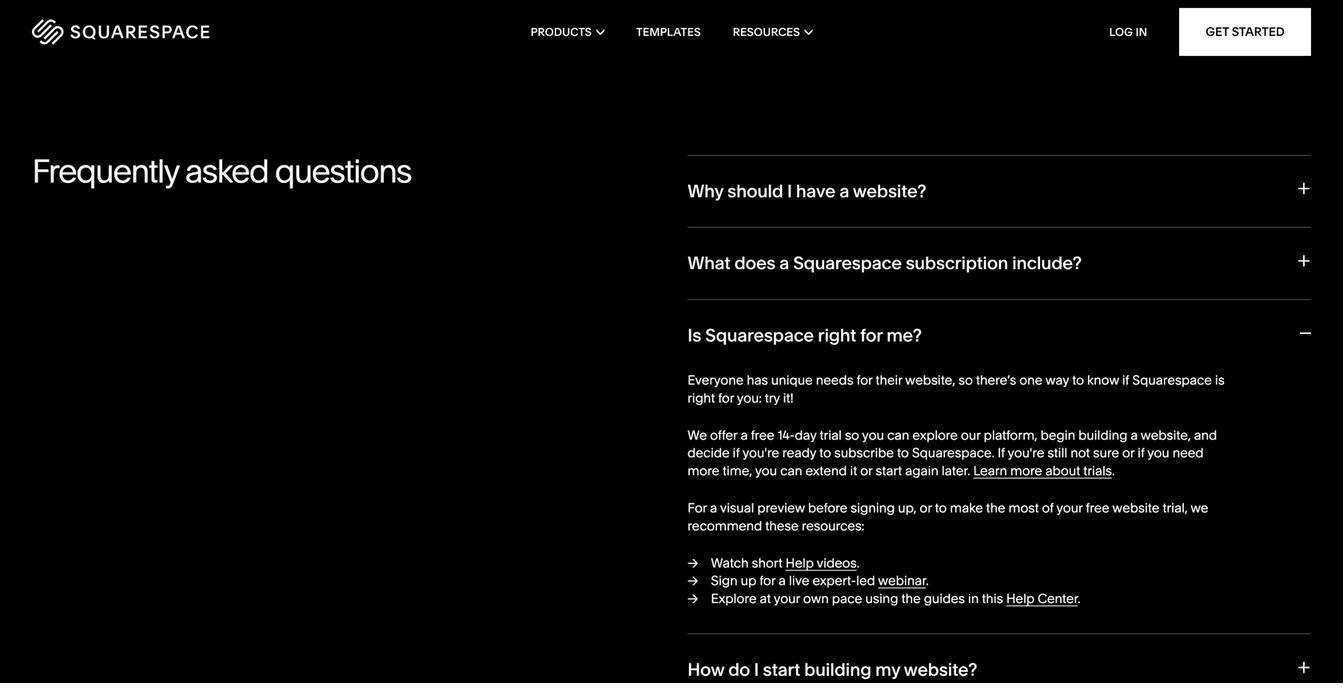 Task type: vqa. For each thing, say whether or not it's contained in the screenshot.
preview
yes



Task type: locate. For each thing, give the bounding box(es) containing it.
resources:
[[802, 518, 865, 534]]

0 horizontal spatial can
[[780, 463, 802, 479]]

1 vertical spatial squarespace
[[705, 325, 814, 346]]

1 vertical spatial right
[[688, 390, 715, 406]]

unique
[[771, 373, 813, 388]]

0 horizontal spatial website,
[[905, 373, 956, 388]]

so left there's
[[959, 373, 973, 388]]

website?
[[853, 180, 926, 202], [904, 659, 977, 681]]

building inside dropdown button
[[804, 659, 871, 681]]

the down webinar
[[902, 591, 921, 607]]

website, inside the we offer a free 14-day trial so you can explore our platform, begin building a website, and decide if you're ready to subscribe to squarespace. if you're still not sure or if you need more time, you can extend it or start again later.
[[1141, 428, 1191, 443]]

these
[[765, 518, 799, 534]]

time,
[[723, 463, 752, 479]]

1 vertical spatial website,
[[1141, 428, 1191, 443]]

0 horizontal spatial you're
[[743, 446, 779, 461]]

right down everyone
[[688, 390, 715, 406]]

i for do
[[754, 659, 759, 681]]

using
[[866, 591, 898, 607]]

1 horizontal spatial your
[[1057, 501, 1083, 516]]

start down subscribe
[[876, 463, 902, 479]]

my
[[875, 659, 900, 681]]

you're down platform,
[[1008, 446, 1045, 461]]

for down short
[[760, 573, 776, 589]]

start
[[876, 463, 902, 479], [763, 659, 800, 681]]

everyone has unique needs for their website, so there's one way to know if squarespace is right for you: try it!
[[688, 373, 1225, 406]]

or inside for a visual preview before signing up, or to make the most of your free website trial, we recommend these resources:
[[920, 501, 932, 516]]

or right sure
[[1122, 446, 1135, 461]]

1 vertical spatial you
[[1148, 446, 1170, 461]]

website, up need
[[1141, 428, 1191, 443]]

0 vertical spatial website,
[[905, 373, 956, 388]]

squarespace left is on the bottom of page
[[1132, 373, 1212, 388]]

0 horizontal spatial the
[[902, 591, 921, 607]]

0 vertical spatial can
[[887, 428, 909, 443]]

0 horizontal spatial i
[[754, 659, 759, 681]]

0 horizontal spatial you
[[755, 463, 777, 479]]

2 horizontal spatial if
[[1138, 446, 1145, 461]]

1 horizontal spatial or
[[920, 501, 932, 516]]

does
[[734, 252, 776, 274]]

do
[[728, 659, 750, 681]]

0 horizontal spatial your
[[774, 591, 800, 607]]

.
[[1112, 463, 1115, 479], [857, 556, 860, 571], [926, 573, 929, 589], [1078, 591, 1081, 607]]

for left their
[[857, 373, 873, 388]]

your right of
[[1057, 501, 1083, 516]]

free inside for a visual preview before signing up, or to make the most of your free website trial, we recommend these resources:
[[1086, 501, 1110, 516]]

0 vertical spatial your
[[1057, 501, 1083, 516]]

0 vertical spatial help
[[786, 556, 814, 571]]

a inside watch short help videos . sign up for a live expert-led webinar . explore at your own pace using the guides in this help center .
[[779, 573, 786, 589]]

for a visual preview before signing up, or to make the most of your free website trial, we recommend these resources:
[[688, 501, 1209, 534]]

1 horizontal spatial you're
[[1008, 446, 1045, 461]]

1 horizontal spatial so
[[959, 373, 973, 388]]

0 vertical spatial i
[[787, 180, 792, 202]]

building up sure
[[1079, 428, 1128, 443]]

short
[[752, 556, 783, 571]]

you're up time,
[[743, 446, 779, 461]]

up
[[741, 573, 757, 589]]

0 horizontal spatial help
[[786, 556, 814, 571]]

free
[[751, 428, 775, 443], [1086, 501, 1110, 516]]

can down ready
[[780, 463, 802, 479]]

1 horizontal spatial more
[[1010, 463, 1042, 479]]

0 horizontal spatial start
[[763, 659, 800, 681]]

you're
[[743, 446, 779, 461], [1008, 446, 1045, 461]]

2 vertical spatial or
[[920, 501, 932, 516]]

more right learn
[[1010, 463, 1042, 479]]

1 vertical spatial so
[[845, 428, 859, 443]]

help up the live
[[786, 556, 814, 571]]

1 vertical spatial website?
[[904, 659, 977, 681]]

1 vertical spatial free
[[1086, 501, 1110, 516]]

so right trial
[[845, 428, 859, 443]]

or right up,
[[920, 501, 932, 516]]

1 horizontal spatial free
[[1086, 501, 1110, 516]]

right up the needs
[[818, 325, 856, 346]]

free down trials in the right bottom of the page
[[1086, 501, 1110, 516]]

2 vertical spatial you
[[755, 463, 777, 479]]

or
[[1122, 446, 1135, 461], [860, 463, 873, 479], [920, 501, 932, 516]]

subscribe
[[834, 446, 894, 461]]

building left my at the bottom right of the page
[[804, 659, 871, 681]]

squarespace down have on the right top of page
[[793, 252, 902, 274]]

2 vertical spatial squarespace
[[1132, 373, 1212, 388]]

website? up what does a squarespace subscription include?
[[853, 180, 926, 202]]

1 horizontal spatial i
[[787, 180, 792, 202]]

0 horizontal spatial free
[[751, 428, 775, 443]]

if right know
[[1122, 373, 1129, 388]]

your right at
[[774, 591, 800, 607]]

1 horizontal spatial website,
[[1141, 428, 1191, 443]]

0 vertical spatial the
[[986, 501, 1006, 516]]

begin
[[1041, 428, 1075, 443]]

your
[[1057, 501, 1083, 516], [774, 591, 800, 607]]

more inside the we offer a free 14-day trial so you can explore our platform, begin building a website, and decide if you're ready to subscribe to squarespace. if you're still not sure or if you need more time, you can extend it or start again later.
[[688, 463, 720, 479]]

we
[[688, 428, 707, 443]]

0 horizontal spatial or
[[860, 463, 873, 479]]

start right do
[[763, 659, 800, 681]]

website, right their
[[905, 373, 956, 388]]

their
[[876, 373, 902, 388]]

right inside dropdown button
[[818, 325, 856, 346]]

you right time,
[[755, 463, 777, 479]]

0 vertical spatial start
[[876, 463, 902, 479]]

so inside the we offer a free 14-day trial so you can explore our platform, begin building a website, and decide if you're ready to subscribe to squarespace. if you're still not sure or if you need more time, you can extend it or start again later.
[[845, 428, 859, 443]]

if
[[998, 446, 1005, 461]]

pace
[[832, 591, 862, 607]]

0 vertical spatial website?
[[853, 180, 926, 202]]

most
[[1009, 501, 1039, 516]]

sure
[[1093, 446, 1119, 461]]

start inside the we offer a free 14-day trial so you can explore our platform, begin building a website, and decide if you're ready to subscribe to squarespace. if you're still not sure or if you need more time, you can extend it or start again later.
[[876, 463, 902, 479]]

there's
[[976, 373, 1016, 388]]

0 horizontal spatial building
[[804, 659, 871, 681]]

is squarespace right for me?
[[688, 325, 922, 346]]

free left 14-
[[751, 428, 775, 443]]

subscription
[[906, 252, 1008, 274]]

1 horizontal spatial you
[[862, 428, 884, 443]]

visual
[[720, 501, 754, 516]]

learn
[[973, 463, 1007, 479]]

to right way
[[1072, 373, 1084, 388]]

or right it on the bottom right of the page
[[860, 463, 873, 479]]

you up subscribe
[[862, 428, 884, 443]]

is squarespace right for me? button
[[688, 300, 1311, 372]]

not
[[1071, 446, 1090, 461]]

you left need
[[1148, 446, 1170, 461]]

videos
[[817, 556, 857, 571]]

i left have on the right top of page
[[787, 180, 792, 202]]

center
[[1038, 591, 1078, 607]]

about
[[1046, 463, 1080, 479]]

offer
[[710, 428, 738, 443]]

again
[[905, 463, 939, 479]]

0 horizontal spatial right
[[688, 390, 715, 406]]

squarespace inside everyone has unique needs for their website, so there's one way to know if squarespace is right for you: try it!
[[1132, 373, 1212, 388]]

website? right my at the bottom right of the page
[[904, 659, 977, 681]]

1 vertical spatial start
[[763, 659, 800, 681]]

if up time,
[[733, 446, 740, 461]]

0 vertical spatial free
[[751, 428, 775, 443]]

1 vertical spatial i
[[754, 659, 759, 681]]

explore
[[711, 591, 757, 607]]

1 you're from the left
[[743, 446, 779, 461]]

0 vertical spatial or
[[1122, 446, 1135, 461]]

0 horizontal spatial so
[[845, 428, 859, 443]]

for
[[860, 325, 883, 346], [857, 373, 873, 388], [718, 390, 734, 406], [760, 573, 776, 589]]

i
[[787, 180, 792, 202], [754, 659, 759, 681]]

to left make in the right bottom of the page
[[935, 501, 947, 516]]

help center link
[[1006, 591, 1078, 607]]

for inside dropdown button
[[860, 325, 883, 346]]

decide
[[688, 446, 730, 461]]

so inside everyone has unique needs for their website, so there's one way to know if squarespace is right for you: try it!
[[959, 373, 973, 388]]

resources
[[733, 25, 800, 39]]

so for you
[[845, 428, 859, 443]]

0 vertical spatial right
[[818, 325, 856, 346]]

i for should
[[787, 180, 792, 202]]

extend
[[806, 463, 847, 479]]

how do i start building my website?
[[688, 659, 977, 681]]

1 horizontal spatial if
[[1122, 373, 1129, 388]]

you:
[[737, 390, 762, 406]]

can
[[887, 428, 909, 443], [780, 463, 802, 479]]

can left explore
[[887, 428, 909, 443]]

1 horizontal spatial right
[[818, 325, 856, 346]]

if right sure
[[1138, 446, 1145, 461]]

1 horizontal spatial help
[[1006, 591, 1035, 607]]

squarespace
[[793, 252, 902, 274], [705, 325, 814, 346], [1132, 373, 1212, 388]]

1 horizontal spatial the
[[986, 501, 1006, 516]]

i right do
[[754, 659, 759, 681]]

0 vertical spatial building
[[1079, 428, 1128, 443]]

help
[[786, 556, 814, 571], [1006, 591, 1035, 607]]

the left most
[[986, 501, 1006, 516]]

if
[[1122, 373, 1129, 388], [733, 446, 740, 461], [1138, 446, 1145, 461]]

building
[[1079, 428, 1128, 443], [804, 659, 871, 681]]

right
[[818, 325, 856, 346], [688, 390, 715, 406]]

more down decide
[[688, 463, 720, 479]]

1 vertical spatial your
[[774, 591, 800, 607]]

of
[[1042, 501, 1054, 516]]

try
[[765, 390, 780, 406]]

squarespace up has
[[705, 325, 814, 346]]

0 vertical spatial so
[[959, 373, 973, 388]]

1 horizontal spatial building
[[1079, 428, 1128, 443]]

0 vertical spatial you
[[862, 428, 884, 443]]

help right this
[[1006, 591, 1035, 607]]

1 horizontal spatial start
[[876, 463, 902, 479]]

1 vertical spatial the
[[902, 591, 921, 607]]

a
[[840, 180, 849, 202], [779, 252, 789, 274], [741, 428, 748, 443], [1131, 428, 1138, 443], [710, 501, 717, 516], [779, 573, 786, 589]]

for left "me?"
[[860, 325, 883, 346]]

watch short help videos . sign up for a live expert-led webinar . explore at your own pace using the guides in this help center .
[[711, 556, 1081, 607]]

0 horizontal spatial more
[[688, 463, 720, 479]]

products button
[[531, 0, 604, 64]]

questions
[[275, 151, 411, 191]]

and
[[1194, 428, 1217, 443]]

frequently
[[32, 151, 179, 191]]

1 vertical spatial building
[[804, 659, 871, 681]]

1 more from the left
[[688, 463, 720, 479]]

1 vertical spatial can
[[780, 463, 802, 479]]

for
[[688, 501, 707, 516]]

for inside watch short help videos . sign up for a live expert-led webinar . explore at your own pace using the guides in this help center .
[[760, 573, 776, 589]]



Task type: describe. For each thing, give the bounding box(es) containing it.
sign
[[711, 573, 738, 589]]

if inside everyone has unique needs for their website, so there's one way to know if squarespace is right for you: try it!
[[1122, 373, 1129, 388]]

to inside everyone has unique needs for their website, so there's one way to know if squarespace is right for you: try it!
[[1072, 373, 1084, 388]]

get started link
[[1179, 8, 1311, 56]]

2 horizontal spatial you
[[1148, 446, 1170, 461]]

2 horizontal spatial or
[[1122, 446, 1135, 461]]

trial
[[820, 428, 842, 443]]

get
[[1206, 24, 1229, 39]]

the inside watch short help videos . sign up for a live expert-led webinar . explore at your own pace using the guides in this help center .
[[902, 591, 921, 607]]

start inside dropdown button
[[763, 659, 800, 681]]

should
[[728, 180, 783, 202]]

before
[[808, 501, 848, 516]]

include?
[[1012, 252, 1082, 274]]

have
[[796, 180, 836, 202]]

building inside the we offer a free 14-day trial so you can explore our platform, begin building a website, and decide if you're ready to subscribe to squarespace. if you're still not sure or if you need more time, you can extend it or start again later.
[[1079, 428, 1128, 443]]

your inside for a visual preview before signing up, or to make the most of your free website trial, we recommend these resources:
[[1057, 501, 1083, 516]]

is
[[1215, 373, 1225, 388]]

frequently asked questions
[[32, 151, 411, 191]]

know
[[1087, 373, 1119, 388]]

started
[[1232, 24, 1285, 39]]

this
[[982, 591, 1003, 607]]

at
[[760, 591, 771, 607]]

for down everyone
[[718, 390, 734, 406]]

in
[[1136, 25, 1147, 39]]

preview
[[757, 501, 805, 516]]

we offer a free 14-day trial so you can explore our platform, begin building a website, and decide if you're ready to subscribe to squarespace. if you're still not sure or if you need more time, you can extend it or start again later.
[[688, 428, 1217, 479]]

1 horizontal spatial can
[[887, 428, 909, 443]]

everyone
[[688, 373, 744, 388]]

2 you're from the left
[[1008, 446, 1045, 461]]

1 vertical spatial or
[[860, 463, 873, 479]]

recommend
[[688, 518, 762, 534]]

to up extend at bottom right
[[819, 446, 831, 461]]

signing
[[851, 501, 895, 516]]

right inside everyone has unique needs for their website, so there's one way to know if squarespace is right for you: try it!
[[688, 390, 715, 406]]

expert-
[[813, 573, 856, 589]]

live
[[789, 573, 810, 589]]

webinar link
[[878, 573, 926, 589]]

log             in
[[1109, 25, 1147, 39]]

why
[[688, 180, 724, 202]]

platform,
[[984, 428, 1038, 443]]

it!
[[783, 390, 794, 406]]

0 horizontal spatial if
[[733, 446, 740, 461]]

watch
[[711, 556, 749, 571]]

website, inside everyone has unique needs for their website, so there's one way to know if squarespace is right for you: try it!
[[905, 373, 956, 388]]

later.
[[942, 463, 970, 479]]

so for there's
[[959, 373, 973, 388]]

squarespace.
[[912, 446, 995, 461]]

how do i start building my website? button
[[688, 634, 1311, 684]]

way
[[1046, 373, 1069, 388]]

0 vertical spatial squarespace
[[793, 252, 902, 274]]

14-
[[778, 428, 795, 443]]

one
[[1020, 373, 1043, 388]]

resources button
[[733, 0, 813, 64]]

why should i have a website?
[[688, 180, 926, 202]]

we
[[1191, 501, 1209, 516]]

explore
[[913, 428, 958, 443]]

your inside watch short help videos . sign up for a live expert-led webinar . explore at your own pace using the guides in this help center .
[[774, 591, 800, 607]]

templates link
[[636, 0, 701, 64]]

2 more from the left
[[1010, 463, 1042, 479]]

squarespace logo image
[[32, 19, 209, 45]]

products
[[531, 25, 592, 39]]

webinar
[[878, 573, 926, 589]]

led
[[856, 573, 875, 589]]

trial,
[[1163, 501, 1188, 516]]

needs
[[816, 373, 854, 388]]

help videos link
[[786, 556, 857, 571]]

website
[[1112, 501, 1160, 516]]

still
[[1048, 446, 1068, 461]]

what does a squarespace subscription include?
[[688, 252, 1082, 274]]

why should i have a website? button
[[688, 155, 1311, 227]]

me?
[[887, 325, 922, 346]]

free inside the we offer a free 14-day trial so you can explore our platform, begin building a website, and decide if you're ready to subscribe to squarespace. if you're still not sure or if you need more time, you can extend it or start again later.
[[751, 428, 775, 443]]

trials
[[1084, 463, 1112, 479]]

what
[[688, 252, 731, 274]]

guides
[[924, 591, 965, 607]]

learn more about trials .
[[973, 463, 1115, 479]]

need
[[1173, 446, 1204, 461]]

learn more about trials link
[[973, 463, 1112, 479]]

log             in link
[[1109, 25, 1147, 39]]

what does a squarespace subscription include? button
[[688, 227, 1311, 300]]

our
[[961, 428, 981, 443]]

to inside for a visual preview before signing up, or to make the most of your free website trial, we recommend these resources:
[[935, 501, 947, 516]]

log
[[1109, 25, 1133, 39]]

how
[[688, 659, 724, 681]]

a inside for a visual preview before signing up, or to make the most of your free website trial, we recommend these resources:
[[710, 501, 717, 516]]

has
[[747, 373, 768, 388]]

get started
[[1206, 24, 1285, 39]]

to up again on the bottom right
[[897, 446, 909, 461]]

1 vertical spatial help
[[1006, 591, 1035, 607]]

ready
[[782, 446, 816, 461]]

the inside for a visual preview before signing up, or to make the most of your free website trial, we recommend these resources:
[[986, 501, 1006, 516]]

in
[[968, 591, 979, 607]]



